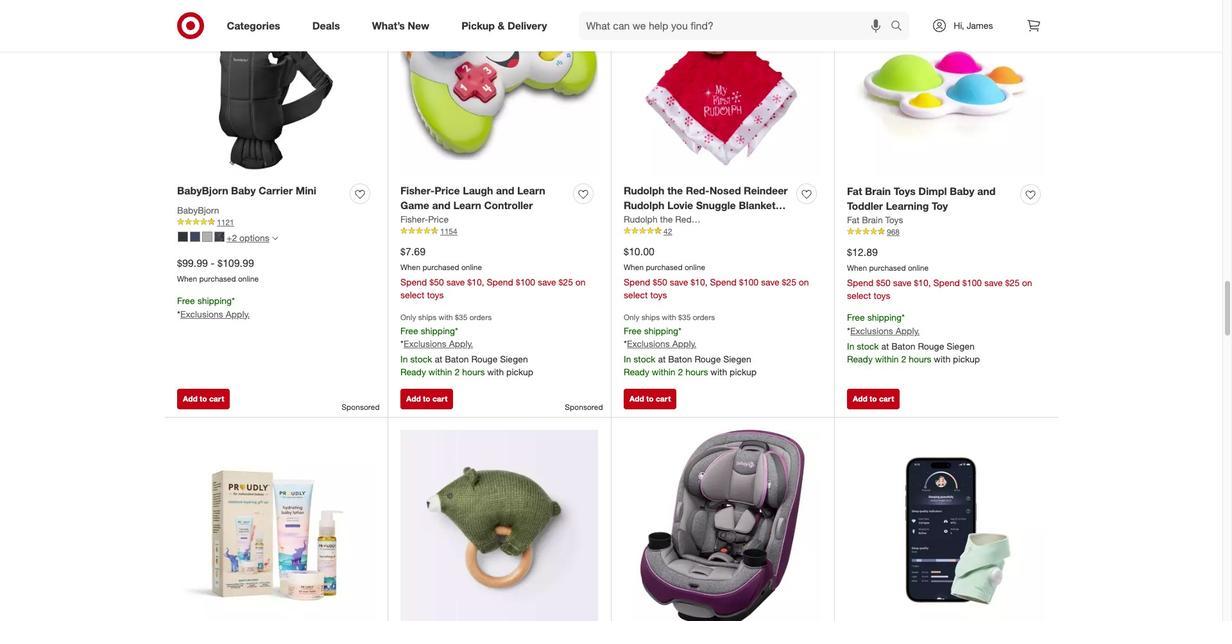 Task type: describe. For each thing, give the bounding box(es) containing it.
exclusions inside only ships with $35 orders free shipping * * exclusions apply. in stock at  baton rouge siegen ready within 2 hours with pickup
[[627, 339, 670, 349]]

$35 for only ships with $35 orders
[[455, 313, 468, 323]]

2 horizontal spatial stock
[[857, 341, 879, 352]]

rudolph the red-nosed reindeer rudolph lovie snuggle blanket soother - christmas image
[[624, 0, 822, 176]]

purchased for $12.89
[[869, 263, 906, 273]]

$100 for fisher-price laugh and learn game and learn controller
[[516, 277, 535, 288]]

rudolph for rudolph the red-nosed reindeer rudolph lovie snuggle blanket soother - christmas
[[624, 184, 665, 197]]

spend down 968 link
[[934, 278, 960, 289]]

new
[[408, 19, 430, 32]]

1 horizontal spatial free shipping * * exclusions apply. in stock at  baton rouge siegen ready within 2 hours with pickup
[[847, 312, 980, 365]]

0 horizontal spatial hours
[[462, 367, 485, 378]]

what's new
[[372, 19, 430, 32]]

rudolph the red-nosed reindeer link
[[624, 213, 761, 226]]

online for $12.89
[[908, 263, 929, 273]]

nosed for rudolph the red-nosed reindeer rudolph lovie snuggle blanket soother - christmas
[[710, 184, 741, 197]]

fisher-price link
[[401, 213, 449, 226]]

1154
[[440, 226, 458, 236]]

to for $10.00
[[646, 394, 654, 404]]

only ships with $35 orders free shipping * * exclusions apply. in stock at  baton rouge siegen ready within 2 hours with pickup
[[624, 313, 757, 378]]

0 horizontal spatial stock
[[410, 354, 432, 365]]

2 sponsored from the left
[[565, 402, 603, 412]]

reindeer for rudolph the red-nosed reindeer rudolph lovie snuggle blanket soother - christmas
[[744, 184, 788, 197]]

online for $7.69
[[461, 262, 482, 272]]

0 horizontal spatial in
[[401, 354, 408, 365]]

carrier
[[259, 184, 293, 197]]

lovie
[[668, 199, 693, 212]]

purchased for $10.00
[[646, 262, 683, 272]]

$10, for $7.69
[[467, 277, 484, 288]]

0 vertical spatial learn
[[517, 184, 545, 197]]

$25 for rudolph the red-nosed reindeer rudolph lovie snuggle blanket soother - christmas
[[782, 277, 797, 288]]

exclusions inside "free shipping * * exclusions apply."
[[180, 309, 223, 319]]

price for fisher-price laugh and learn game and learn controller
[[435, 184, 460, 197]]

pickup & delivery link
[[451, 12, 563, 40]]

hours inside only ships with $35 orders free shipping * * exclusions apply. in stock at  baton rouge siegen ready within 2 hours with pickup
[[686, 367, 708, 378]]

options
[[239, 232, 269, 243]]

delivery
[[508, 19, 547, 32]]

price for fisher-price
[[428, 214, 449, 224]]

ships for only ships with $35 orders
[[418, 313, 437, 323]]

0 horizontal spatial baby
[[231, 184, 256, 197]]

0 horizontal spatial and
[[432, 199, 451, 212]]

controller
[[484, 199, 533, 212]]

red- for rudolph the red-nosed reindeer
[[676, 214, 695, 224]]

fisher-price
[[401, 214, 449, 224]]

game
[[401, 199, 429, 212]]

when for $10.00
[[624, 262, 644, 272]]

christmas
[[673, 214, 723, 226]]

2 horizontal spatial siegen
[[947, 341, 975, 352]]

toy
[[932, 200, 948, 212]]

to for $7.69
[[423, 394, 430, 404]]

spend down $10.00
[[624, 277, 651, 288]]

2 horizontal spatial rouge
[[918, 341, 945, 352]]

babybjorn for babybjorn
[[177, 205, 219, 216]]

stock inside only ships with $35 orders free shipping * * exclusions apply. in stock at  baton rouge siegen ready within 2 hours with pickup
[[634, 354, 656, 365]]

968 link
[[847, 226, 1046, 238]]

add for $99.99
[[183, 394, 198, 404]]

laugh
[[463, 184, 493, 197]]

spend down "1154" link on the top left
[[487, 277, 513, 288]]

fat brain toys link
[[847, 214, 904, 226]]

fisher- for fisher-price laugh and learn game and learn controller
[[401, 184, 435, 197]]

0 horizontal spatial within
[[429, 367, 452, 378]]

2 horizontal spatial at
[[882, 341, 889, 352]]

hi,
[[954, 20, 965, 31]]

brain for fat brain toys
[[862, 214, 883, 225]]

on for fisher-price laugh and learn game and learn controller
[[576, 277, 586, 288]]

+2
[[227, 232, 237, 243]]

add for $10.00
[[630, 394, 644, 404]]

free inside "free shipping * * exclusions apply."
[[177, 295, 195, 306]]

0 horizontal spatial siegen
[[500, 354, 528, 365]]

2 inside only ships with $35 orders free shipping * * exclusions apply. in stock at  baton rouge siegen ready within 2 hours with pickup
[[678, 367, 683, 378]]

$100 for rudolph the red-nosed reindeer rudolph lovie snuggle blanket soother - christmas
[[739, 277, 759, 288]]

cart for $7.69
[[433, 394, 448, 404]]

deals link
[[302, 12, 356, 40]]

$109.99
[[218, 257, 254, 270]]

soother
[[624, 214, 663, 226]]

0 horizontal spatial baton
[[445, 354, 469, 365]]

fat brain toys dimpl baby and toddler learning toy
[[847, 185, 996, 212]]

add to cart for $99.99
[[183, 394, 224, 404]]

apply. inside only ships with $35 orders free shipping * * exclusions apply. in stock at  baton rouge siegen ready within 2 hours with pickup
[[673, 339, 697, 349]]

0 horizontal spatial learn
[[454, 199, 481, 212]]

rudolph the red-nosed reindeer
[[624, 214, 761, 224]]

only ships with $35 orders
[[401, 313, 492, 323]]

toddler
[[847, 200, 883, 212]]

babybjorn link
[[177, 204, 219, 217]]

orders for only ships with $35 orders free shipping * * exclusions apply. in stock at  baton rouge siegen ready within 2 hours with pickup
[[693, 313, 715, 323]]

$99.99
[[177, 257, 208, 270]]

select for $7.69
[[401, 290, 425, 301]]

$10.00 when purchased online spend $50 save $10, spend $100 save $25 on select toys
[[624, 245, 809, 301]]

0 horizontal spatial ready
[[401, 367, 426, 378]]

42 link
[[624, 226, 822, 237]]

1 sponsored from the left
[[342, 402, 380, 412]]

siegen inside only ships with $35 orders free shipping * * exclusions apply. in stock at  baton rouge siegen ready within 2 hours with pickup
[[724, 354, 752, 365]]

orders for only ships with $35 orders
[[470, 313, 492, 323]]

fisher- for fisher-price
[[401, 214, 428, 224]]

0 horizontal spatial pickup
[[507, 367, 533, 378]]

online for $10.00
[[685, 262, 706, 272]]

pickup inside only ships with $35 orders free shipping * * exclusions apply. in stock at  baton rouge siegen ready within 2 hours with pickup
[[730, 367, 757, 378]]

when for $12.89
[[847, 263, 867, 273]]

+2 options button
[[172, 228, 284, 248]]

what's new link
[[361, 12, 446, 40]]

$50 for $12.89
[[876, 278, 891, 289]]

+2 options
[[227, 232, 269, 243]]

learning
[[886, 200, 929, 212]]

search
[[885, 20, 916, 33]]

2 horizontal spatial within
[[875, 354, 899, 365]]



Task type: locate. For each thing, give the bounding box(es) containing it.
spend down $12.89
[[847, 278, 874, 289]]

rudolph
[[624, 184, 665, 197], [624, 199, 665, 212], [624, 214, 658, 224]]

add
[[183, 394, 198, 404], [406, 394, 421, 404], [630, 394, 644, 404], [853, 394, 868, 404]]

select up only ships with $35 orders
[[401, 290, 425, 301]]

price left laugh
[[435, 184, 460, 197]]

orders down $7.69 when purchased online spend $50 save $10, spend $100 save $25 on select toys
[[470, 313, 492, 323]]

1 vertical spatial learn
[[454, 199, 481, 212]]

1 vertical spatial babybjorn
[[177, 205, 219, 216]]

online down 42 link at right
[[685, 262, 706, 272]]

the inside rudolph the red-nosed reindeer rudolph lovie snuggle blanket soother - christmas
[[668, 184, 683, 197]]

2 horizontal spatial $50
[[876, 278, 891, 289]]

nosed for rudolph the red-nosed reindeer
[[695, 214, 722, 224]]

1 horizontal spatial select
[[624, 290, 648, 301]]

1 horizontal spatial siegen
[[724, 354, 752, 365]]

brain up toddler on the top right
[[865, 185, 891, 198]]

deals
[[312, 19, 340, 32]]

within inside only ships with $35 orders free shipping * * exclusions apply. in stock at  baton rouge siegen ready within 2 hours with pickup
[[652, 367, 676, 378]]

0 vertical spatial -
[[666, 214, 670, 226]]

1 horizontal spatial rouge
[[695, 354, 721, 365]]

spend
[[401, 277, 427, 288], [487, 277, 513, 288], [624, 277, 651, 288], [710, 277, 737, 288], [847, 278, 874, 289], [934, 278, 960, 289]]

$10, up only ships with $35 orders
[[467, 277, 484, 288]]

and up controller
[[496, 184, 515, 197]]

when inside $99.99 - $109.99 when purchased online
[[177, 274, 197, 284]]

to
[[200, 394, 207, 404], [423, 394, 430, 404], [646, 394, 654, 404], [870, 394, 877, 404]]

black image
[[178, 232, 188, 242]]

toys for $10.00
[[651, 290, 667, 301]]

select inside $12.89 when purchased online spend $50 save $10, spend $100 save $25 on select toys
[[847, 290, 871, 301]]

toys inside $12.89 when purchased online spend $50 save $10, spend $100 save $25 on select toys
[[874, 290, 891, 301]]

purchased
[[423, 262, 459, 272], [646, 262, 683, 272], [869, 263, 906, 273], [199, 274, 236, 284]]

1 horizontal spatial stock
[[634, 354, 656, 365]]

select down $12.89
[[847, 290, 871, 301]]

1 add to cart from the left
[[183, 394, 224, 404]]

4 cart from the left
[[879, 394, 894, 404]]

2 horizontal spatial and
[[978, 185, 996, 198]]

free shipping * * exclusions apply. in stock at  baton rouge siegen ready within 2 hours with pickup
[[847, 312, 980, 365], [401, 325, 533, 378]]

ships for only ships with $35 orders free shipping * * exclusions apply. in stock at  baton rouge siegen ready within 2 hours with pickup
[[642, 313, 660, 323]]

$12.89
[[847, 246, 878, 259]]

babybjorn
[[177, 184, 228, 197], [177, 205, 219, 216]]

the for rudolph the red-nosed reindeer
[[660, 214, 673, 224]]

snuggle
[[696, 199, 736, 212]]

toys inside $10.00 when purchased online spend $50 save $10, spend $100 save $25 on select toys
[[651, 290, 667, 301]]

on inside $12.89 when purchased online spend $50 save $10, spend $100 save $25 on select toys
[[1022, 278, 1033, 289]]

orders inside only ships with $35 orders free shipping * * exclusions apply. in stock at  baton rouge siegen ready within 2 hours with pickup
[[693, 313, 715, 323]]

red- for rudolph the red-nosed reindeer rudolph lovie snuggle blanket soother - christmas
[[686, 184, 710, 197]]

rudolph for rudolph the red-nosed reindeer
[[624, 214, 658, 224]]

$50 up only ships with $35 orders
[[430, 277, 444, 288]]

fisher-price laugh and learn game and learn controller image
[[401, 0, 598, 176], [401, 0, 598, 176]]

what's
[[372, 19, 405, 32]]

2 fisher- from the top
[[401, 214, 428, 224]]

cart for $10.00
[[656, 394, 671, 404]]

at
[[882, 341, 889, 352], [435, 354, 443, 365], [658, 354, 666, 365]]

within
[[875, 354, 899, 365], [429, 367, 452, 378], [652, 367, 676, 378]]

2 horizontal spatial on
[[1022, 278, 1033, 289]]

1 horizontal spatial ships
[[642, 313, 660, 323]]

2 ships from the left
[[642, 313, 660, 323]]

1 vertical spatial nosed
[[695, 214, 722, 224]]

stock
[[857, 341, 879, 352], [410, 354, 432, 365], [634, 354, 656, 365]]

0 horizontal spatial 2
[[455, 367, 460, 378]]

in
[[847, 341, 855, 352], [401, 354, 408, 365], [624, 354, 631, 365]]

$12.89 when purchased online spend $50 save $10, spend $100 save $25 on select toys
[[847, 246, 1033, 301]]

1 babybjorn from the top
[[177, 184, 228, 197]]

light gray image
[[202, 232, 212, 242]]

ready
[[847, 354, 873, 365], [401, 367, 426, 378], [624, 367, 650, 378]]

1 horizontal spatial sponsored
[[565, 402, 603, 412]]

2 $35 from the left
[[679, 313, 691, 323]]

purchased inside $99.99 - $109.99 when purchased online
[[199, 274, 236, 284]]

$25 inside $7.69 when purchased online spend $50 save $10, spend $100 save $25 on select toys
[[559, 277, 573, 288]]

ships inside only ships with $35 orders free shipping * * exclusions apply. in stock at  baton rouge siegen ready within 2 hours with pickup
[[642, 313, 660, 323]]

purchased down $109.99
[[199, 274, 236, 284]]

add to cart button
[[177, 389, 230, 409], [401, 389, 453, 409], [624, 389, 677, 409], [847, 389, 900, 409]]

toys up learning
[[894, 185, 916, 198]]

on for fat brain toys dimpl baby and toddler learning toy
[[1022, 278, 1033, 289]]

brain down toddler on the top right
[[862, 214, 883, 225]]

1 horizontal spatial orders
[[693, 313, 715, 323]]

baton
[[892, 341, 916, 352], [445, 354, 469, 365], [668, 354, 692, 365]]

1 horizontal spatial $50
[[653, 277, 667, 288]]

fisher- down game
[[401, 214, 428, 224]]

add to cart for $7.69
[[406, 394, 448, 404]]

fisher-price laugh and learn game and learn controller link
[[401, 184, 568, 213]]

$100 for fat brain toys dimpl baby and toddler learning toy
[[963, 278, 982, 289]]

4 add from the left
[[853, 394, 868, 404]]

- down lovie
[[666, 214, 670, 226]]

select inside $7.69 when purchased online spend $50 save $10, spend $100 save $25 on select toys
[[401, 290, 425, 301]]

1 ships from the left
[[418, 313, 437, 323]]

0 horizontal spatial $10,
[[467, 277, 484, 288]]

cart
[[209, 394, 224, 404], [433, 394, 448, 404], [656, 394, 671, 404], [879, 394, 894, 404]]

2 cart from the left
[[433, 394, 448, 404]]

$100 inside $10.00 when purchased online spend $50 save $10, spend $100 save $25 on select toys
[[739, 277, 759, 288]]

and
[[496, 184, 515, 197], [978, 185, 996, 198], [432, 199, 451, 212]]

$10, inside $12.89 when purchased online spend $50 save $10, spend $100 save $25 on select toys
[[914, 278, 931, 289]]

spend down 42 link at right
[[710, 277, 737, 288]]

2 add to cart button from the left
[[401, 389, 453, 409]]

select inside $10.00 when purchased online spend $50 save $10, spend $100 save $25 on select toys
[[624, 290, 648, 301]]

$100 down 42 link at right
[[739, 277, 759, 288]]

baby inside fat brain toys dimpl baby and toddler learning toy
[[950, 185, 975, 198]]

0 vertical spatial toys
[[894, 185, 916, 198]]

fat up toddler on the top right
[[847, 185, 863, 198]]

on
[[576, 277, 586, 288], [799, 277, 809, 288], [1022, 278, 1033, 289]]

hi, james
[[954, 20, 993, 31]]

toys up only ships with $35 orders
[[427, 290, 444, 301]]

1 fisher- from the top
[[401, 184, 435, 197]]

online inside $12.89 when purchased online spend $50 save $10, spend $100 save $25 on select toys
[[908, 263, 929, 273]]

pickup & delivery
[[462, 19, 547, 32]]

toys down $10.00
[[651, 290, 667, 301]]

$10.00
[[624, 245, 655, 258]]

$100 down 968 link
[[963, 278, 982, 289]]

online down 968 link
[[908, 263, 929, 273]]

$7.69
[[401, 245, 426, 258]]

purchased inside $12.89 when purchased online spend $50 save $10, spend $100 save $25 on select toys
[[869, 263, 906, 273]]

only inside only ships with $35 orders free shipping * * exclusions apply. in stock at  baton rouge siegen ready within 2 hours with pickup
[[624, 313, 640, 323]]

price inside 'fisher-price laugh and learn game and learn controller'
[[435, 184, 460, 197]]

spend down $7.69
[[401, 277, 427, 288]]

0 horizontal spatial sponsored
[[342, 402, 380, 412]]

baby
[[231, 184, 256, 197], [950, 185, 975, 198]]

$100 inside $7.69 when purchased online spend $50 save $10, spend $100 save $25 on select toys
[[516, 277, 535, 288]]

$100 inside $12.89 when purchased online spend $50 save $10, spend $100 save $25 on select toys
[[963, 278, 982, 289]]

$100 down "1154" link on the top left
[[516, 277, 535, 288]]

red- up lovie
[[686, 184, 710, 197]]

1121 link
[[177, 217, 375, 228]]

$50 inside $12.89 when purchased online spend $50 save $10, spend $100 save $25 on select toys
[[876, 278, 891, 289]]

1 vertical spatial rudolph
[[624, 199, 665, 212]]

free
[[177, 295, 195, 306], [847, 312, 865, 323], [401, 325, 418, 336], [624, 325, 642, 336]]

0 horizontal spatial on
[[576, 277, 586, 288]]

categories
[[227, 19, 280, 32]]

blanket
[[739, 199, 776, 212]]

0 horizontal spatial toys
[[427, 290, 444, 301]]

0 vertical spatial fat
[[847, 185, 863, 198]]

1 horizontal spatial learn
[[517, 184, 545, 197]]

at inside only ships with $35 orders free shipping * * exclusions apply. in stock at  baton rouge siegen ready within 2 hours with pickup
[[658, 354, 666, 365]]

2 horizontal spatial baton
[[892, 341, 916, 352]]

exclusions apply. button
[[180, 308, 250, 321], [851, 325, 920, 338], [404, 338, 473, 351], [627, 338, 697, 351]]

apply. inside "free shipping * * exclusions apply."
[[226, 309, 250, 319]]

select for $12.89
[[847, 290, 871, 301]]

add to cart button for $10.00
[[624, 389, 677, 409]]

only for only ships with $35 orders free shipping * * exclusions apply. in stock at  baton rouge siegen ready within 2 hours with pickup
[[624, 313, 640, 323]]

save
[[447, 277, 465, 288], [538, 277, 556, 288], [670, 277, 688, 288], [761, 277, 780, 288], [893, 278, 912, 289], [985, 278, 1003, 289]]

What can we help you find? suggestions appear below search field
[[579, 12, 894, 40]]

2 to from the left
[[423, 394, 430, 404]]

fat down toddler on the top right
[[847, 214, 860, 225]]

add to cart button for $99.99
[[177, 389, 230, 409]]

when inside $10.00 when purchased online spend $50 save $10, spend $100 save $25 on select toys
[[624, 262, 644, 272]]

$35
[[455, 313, 468, 323], [679, 313, 691, 323]]

1 horizontal spatial 2
[[678, 367, 683, 378]]

fat brain toys dimpl baby and toddler learning toy image
[[847, 0, 1046, 177], [847, 0, 1046, 177]]

rudolph the red-nosed reindeer rudolph lovie snuggle blanket soother - christmas
[[624, 184, 788, 226]]

hours
[[909, 354, 932, 365], [462, 367, 485, 378], [686, 367, 708, 378]]

brain
[[865, 185, 891, 198], [862, 214, 883, 225]]

1 horizontal spatial baton
[[668, 354, 692, 365]]

fat
[[847, 185, 863, 198], [847, 214, 860, 225]]

to for $99.99
[[200, 394, 207, 404]]

0 vertical spatial reindeer
[[744, 184, 788, 197]]

and up fisher-price
[[432, 199, 451, 212]]

4 to from the left
[[870, 394, 877, 404]]

0 horizontal spatial orders
[[470, 313, 492, 323]]

red- inside rudolph the red-nosed reindeer rudolph lovie snuggle blanket soother - christmas
[[686, 184, 710, 197]]

add to cart for $10.00
[[630, 394, 671, 404]]

pickup
[[462, 19, 495, 32]]

$50 inside $10.00 when purchased online spend $50 save $10, spend $100 save $25 on select toys
[[653, 277, 667, 288]]

2 horizontal spatial pickup
[[953, 354, 980, 365]]

baby right dimpl on the right of page
[[950, 185, 975, 198]]

on for rudolph the red-nosed reindeer rudolph lovie snuggle blanket soother - christmas
[[799, 277, 809, 288]]

$10, for $10.00
[[691, 277, 708, 288]]

shipping
[[197, 295, 232, 306], [868, 312, 902, 323], [421, 325, 455, 336], [644, 325, 679, 336]]

reindeer up blanket
[[744, 184, 788, 197]]

1 vertical spatial reindeer
[[724, 214, 761, 224]]

add for $7.69
[[406, 394, 421, 404]]

1 horizontal spatial toys
[[651, 290, 667, 301]]

0 vertical spatial rudolph
[[624, 184, 665, 197]]

1154 link
[[401, 226, 598, 237]]

2 horizontal spatial toys
[[874, 290, 891, 301]]

shipping inside only ships with $35 orders free shipping * * exclusions apply. in stock at  baton rouge siegen ready within 2 hours with pickup
[[644, 325, 679, 336]]

3 add to cart from the left
[[630, 394, 671, 404]]

free inside only ships with $35 orders free shipping * * exclusions apply. in stock at  baton rouge siegen ready within 2 hours with pickup
[[624, 325, 642, 336]]

rouge
[[918, 341, 945, 352], [471, 354, 498, 365], [695, 354, 721, 365]]

2 vertical spatial rudolph
[[624, 214, 658, 224]]

2 horizontal spatial in
[[847, 341, 855, 352]]

when down $7.69
[[401, 262, 421, 272]]

2 orders from the left
[[693, 313, 715, 323]]

when for $7.69
[[401, 262, 421, 272]]

orders down $10.00 when purchased online spend $50 save $10, spend $100 save $25 on select toys
[[693, 313, 715, 323]]

babybjorn baby carrier mini link
[[177, 184, 316, 198]]

on inside $7.69 when purchased online spend $50 save $10, spend $100 save $25 on select toys
[[576, 277, 586, 288]]

2 horizontal spatial $100
[[963, 278, 982, 289]]

red- down lovie
[[676, 214, 695, 224]]

toys for $7.69
[[427, 290, 444, 301]]

0 horizontal spatial only
[[401, 313, 416, 323]]

when down $99.99
[[177, 274, 197, 284]]

purchased for $7.69
[[423, 262, 459, 272]]

cart for $12.89
[[879, 394, 894, 404]]

brain for fat brain toys dimpl baby and toddler learning toy
[[865, 185, 891, 198]]

1 horizontal spatial $10,
[[691, 277, 708, 288]]

2 horizontal spatial $25
[[1006, 278, 1020, 289]]

babybjorn baby carrier mini
[[177, 184, 316, 197]]

$25
[[559, 277, 573, 288], [782, 277, 797, 288], [1006, 278, 1020, 289]]

all colors + 2 more colors element
[[272, 234, 278, 242]]

1 add to cart button from the left
[[177, 389, 230, 409]]

1 horizontal spatial $35
[[679, 313, 691, 323]]

safety 1st grow and go all-in-1 convertible car seat image
[[624, 430, 822, 621], [624, 430, 822, 621]]

1 horizontal spatial in
[[624, 354, 631, 365]]

orders
[[470, 313, 492, 323], [693, 313, 715, 323]]

toys for fat brain toys dimpl baby and toddler learning toy
[[894, 185, 916, 198]]

purchased down $10.00
[[646, 262, 683, 272]]

$35 inside only ships with $35 orders free shipping * * exclusions apply. in stock at  baton rouge siegen ready within 2 hours with pickup
[[679, 313, 691, 323]]

2 fat from the top
[[847, 214, 860, 225]]

- right $99.99
[[211, 257, 215, 270]]

fat for fat brain toys dimpl baby and toddler learning toy
[[847, 185, 863, 198]]

$50 for $10.00
[[653, 277, 667, 288]]

$50
[[430, 277, 444, 288], [653, 277, 667, 288], [876, 278, 891, 289]]

1 $35 from the left
[[455, 313, 468, 323]]

online inside $7.69 when purchased online spend $50 save $10, spend $100 save $25 on select toys
[[461, 262, 482, 272]]

rudolph the red-nosed reindeer rudolph lovie snuggle blanket soother - christmas link
[[624, 184, 792, 226]]

purchased inside $7.69 when purchased online spend $50 save $10, spend $100 save $25 on select toys
[[423, 262, 459, 272]]

*
[[232, 295, 235, 306], [177, 309, 180, 319], [902, 312, 905, 323], [455, 325, 458, 336], [679, 325, 682, 336], [847, 326, 851, 337], [401, 339, 404, 349], [624, 339, 627, 349]]

2 rudolph from the top
[[624, 199, 665, 212]]

1 horizontal spatial $25
[[782, 277, 797, 288]]

purchased down $7.69
[[423, 262, 459, 272]]

to for $12.89
[[870, 394, 877, 404]]

3 add from the left
[[630, 394, 644, 404]]

1 add from the left
[[183, 394, 198, 404]]

$10, down 42 link at right
[[691, 277, 708, 288]]

add to cart button for $7.69
[[401, 389, 453, 409]]

fat inside fat brain toys dimpl baby and toddler learning toy
[[847, 185, 863, 198]]

1 vertical spatial fat
[[847, 214, 860, 225]]

apply.
[[226, 309, 250, 319], [896, 326, 920, 337], [449, 339, 473, 349], [673, 339, 697, 349]]

fat brain toys
[[847, 214, 904, 225]]

when down $10.00
[[624, 262, 644, 272]]

- inside $99.99 - $109.99 when purchased online
[[211, 257, 215, 270]]

0 vertical spatial babybjorn
[[177, 184, 228, 197]]

1 horizontal spatial $100
[[739, 277, 759, 288]]

0 horizontal spatial free shipping * * exclusions apply. in stock at  baton rouge siegen ready within 2 hours with pickup
[[401, 325, 533, 378]]

$35 for only ships with $35 orders free shipping * * exclusions apply. in stock at  baton rouge siegen ready within 2 hours with pickup
[[679, 313, 691, 323]]

all colors + 2 more colors image
[[272, 236, 278, 242]]

price
[[435, 184, 460, 197], [428, 214, 449, 224]]

add for $12.89
[[853, 394, 868, 404]]

online down "1154" link on the top left
[[461, 262, 482, 272]]

0 horizontal spatial $50
[[430, 277, 444, 288]]

toys
[[427, 290, 444, 301], [651, 290, 667, 301], [874, 290, 891, 301]]

and inside fat brain toys dimpl baby and toddler learning toy
[[978, 185, 996, 198]]

1 vertical spatial price
[[428, 214, 449, 224]]

price up 1154
[[428, 214, 449, 224]]

$50 for $7.69
[[430, 277, 444, 288]]

1 horizontal spatial only
[[624, 313, 640, 323]]

1 horizontal spatial and
[[496, 184, 515, 197]]

$25 for fat brain toys dimpl baby and toddler learning toy
[[1006, 278, 1020, 289]]

when
[[401, 262, 421, 272], [624, 262, 644, 272], [847, 263, 867, 273], [177, 274, 197, 284]]

0 horizontal spatial $25
[[559, 277, 573, 288]]

0 vertical spatial price
[[435, 184, 460, 197]]

exclusions
[[180, 309, 223, 319], [851, 326, 893, 337], [404, 339, 447, 349], [627, 339, 670, 349]]

$25 inside $12.89 when purchased online spend $50 save $10, spend $100 save $25 on select toys
[[1006, 278, 1020, 289]]

owlet dream sock - fda-cleared smart baby monitor with live health readings and notifications image
[[847, 430, 1046, 621], [847, 430, 1046, 621]]

$7.69 when purchased online spend $50 save $10, spend $100 save $25 on select toys
[[401, 245, 586, 301]]

james
[[967, 20, 993, 31]]

the for rudolph the red-nosed reindeer rudolph lovie snuggle blanket soother - christmas
[[668, 184, 683, 197]]

fisher- inside 'fisher-price laugh and learn game and learn controller'
[[401, 184, 435, 197]]

search button
[[885, 12, 916, 42]]

2 horizontal spatial $10,
[[914, 278, 931, 289]]

3 to from the left
[[646, 394, 654, 404]]

0 vertical spatial fisher-
[[401, 184, 435, 197]]

4 add to cart from the left
[[853, 394, 894, 404]]

online
[[461, 262, 482, 272], [685, 262, 706, 272], [908, 263, 929, 273], [238, 274, 259, 284]]

purchased down $12.89
[[869, 263, 906, 273]]

toys down $12.89
[[874, 290, 891, 301]]

shipping inside "free shipping * * exclusions apply."
[[197, 295, 232, 306]]

when inside $7.69 when purchased online spend $50 save $10, spend $100 save $25 on select toys
[[401, 262, 421, 272]]

babybjorn up 'vintage indigo' image
[[177, 205, 219, 216]]

1 horizontal spatial on
[[799, 277, 809, 288]]

$50 down $12.89
[[876, 278, 891, 289]]

nosed down snuggle
[[695, 214, 722, 224]]

fat brain toys dimpl baby and toddler learning toy link
[[847, 184, 1016, 214]]

$35 down $7.69 when purchased online spend $50 save $10, spend $100 save $25 on select toys
[[455, 313, 468, 323]]

sponsored
[[342, 402, 380, 412], [565, 402, 603, 412]]

1 vertical spatial brain
[[862, 214, 883, 225]]

mini
[[296, 184, 316, 197]]

2 horizontal spatial hours
[[909, 354, 932, 365]]

categories link
[[216, 12, 296, 40]]

toys inside fat brain toys dimpl baby and toddler learning toy
[[894, 185, 916, 198]]

0 horizontal spatial ships
[[418, 313, 437, 323]]

babybjorn baby carrier mini image
[[177, 0, 375, 176], [177, 0, 375, 176]]

1121
[[217, 218, 234, 227]]

online down $109.99
[[238, 274, 259, 284]]

1 only from the left
[[401, 313, 416, 323]]

1 vertical spatial red-
[[676, 214, 695, 224]]

2 add from the left
[[406, 394, 421, 404]]

toys up 968
[[886, 214, 904, 225]]

in inside only ships with $35 orders free shipping * * exclusions apply. in stock at  baton rouge siegen ready within 2 hours with pickup
[[624, 354, 631, 365]]

2 add to cart from the left
[[406, 394, 448, 404]]

anthracite leopard image
[[214, 232, 225, 242]]

free shipping * * exclusions apply.
[[177, 295, 250, 319]]

$35 down $10.00 when purchased online spend $50 save $10, spend $100 save $25 on select toys
[[679, 313, 691, 323]]

3 cart from the left
[[656, 394, 671, 404]]

the up 42
[[660, 214, 673, 224]]

reindeer down blanket
[[724, 214, 761, 224]]

learn down laugh
[[454, 199, 481, 212]]

babybjorn for babybjorn baby carrier mini
[[177, 184, 228, 197]]

vintage indigo image
[[190, 232, 200, 242]]

0 vertical spatial brain
[[865, 185, 891, 198]]

$50 down $10.00
[[653, 277, 667, 288]]

1 horizontal spatial baby
[[950, 185, 975, 198]]

ready inside only ships with $35 orders free shipping * * exclusions apply. in stock at  baton rouge siegen ready within 2 hours with pickup
[[624, 367, 650, 378]]

reindeer inside rudolph the red-nosed reindeer rudolph lovie snuggle blanket soother - christmas
[[744, 184, 788, 197]]

1 vertical spatial -
[[211, 257, 215, 270]]

only for only ships with $35 orders
[[401, 313, 416, 323]]

add to cart button for $12.89
[[847, 389, 900, 409]]

-
[[666, 214, 670, 226], [211, 257, 215, 270]]

1 horizontal spatial at
[[658, 354, 666, 365]]

reindeer for rudolph the red-nosed reindeer
[[724, 214, 761, 224]]

fisher-price laugh and learn game and learn controller
[[401, 184, 545, 212]]

2 horizontal spatial select
[[847, 290, 871, 301]]

cart for $99.99
[[209, 394, 224, 404]]

1 vertical spatial the
[[660, 214, 673, 224]]

$25 for fisher-price laugh and learn game and learn controller
[[559, 277, 573, 288]]

0 horizontal spatial select
[[401, 290, 425, 301]]

0 horizontal spatial at
[[435, 354, 443, 365]]

3 rudolph from the top
[[624, 214, 658, 224]]

$10, for $12.89
[[914, 278, 931, 289]]

$99.99 - $109.99 when purchased online
[[177, 257, 259, 284]]

purchased inside $10.00 when purchased online spend $50 save $10, spend $100 save $25 on select toys
[[646, 262, 683, 272]]

0 horizontal spatial $35
[[455, 313, 468, 323]]

toys for $12.89
[[874, 290, 891, 301]]

dimpl
[[919, 185, 947, 198]]

0 horizontal spatial -
[[211, 257, 215, 270]]

toys for fat brain toys
[[886, 214, 904, 225]]

learn up controller
[[517, 184, 545, 197]]

online inside $10.00 when purchased online spend $50 save $10, spend $100 save $25 on select toys
[[685, 262, 706, 272]]

3 add to cart button from the left
[[624, 389, 677, 409]]

brain inside fat brain toys dimpl baby and toddler learning toy
[[865, 185, 891, 198]]

0 vertical spatial red-
[[686, 184, 710, 197]]

red-
[[686, 184, 710, 197], [676, 214, 695, 224]]

0 horizontal spatial $100
[[516, 277, 535, 288]]

1 horizontal spatial -
[[666, 214, 670, 226]]

2 horizontal spatial 2
[[902, 354, 907, 365]]

toys inside fat brain toys link
[[886, 214, 904, 225]]

$25 inside $10.00 when purchased online spend $50 save $10, spend $100 save $25 on select toys
[[782, 277, 797, 288]]

fat for fat brain toys
[[847, 214, 860, 225]]

$10, down 968 link
[[914, 278, 931, 289]]

42
[[664, 226, 672, 236]]

when down $12.89
[[847, 263, 867, 273]]

fisher- up game
[[401, 184, 435, 197]]

with
[[439, 313, 453, 323], [662, 313, 676, 323], [934, 354, 951, 365], [487, 367, 504, 378], [711, 367, 727, 378]]

1 horizontal spatial hours
[[686, 367, 708, 378]]

$10, inside $7.69 when purchased online spend $50 save $10, spend $100 save $25 on select toys
[[467, 277, 484, 288]]

2 horizontal spatial ready
[[847, 354, 873, 365]]

toys inside $7.69 when purchased online spend $50 save $10, spend $100 save $25 on select toys
[[427, 290, 444, 301]]

baby left carrier
[[231, 184, 256, 197]]

$100
[[516, 277, 535, 288], [739, 277, 759, 288], [963, 278, 982, 289]]

select for $10.00
[[624, 290, 648, 301]]

2 only from the left
[[624, 313, 640, 323]]

1 horizontal spatial ready
[[624, 367, 650, 378]]

pickup
[[953, 354, 980, 365], [507, 367, 533, 378], [730, 367, 757, 378]]

968
[[887, 227, 900, 237]]

$10, inside $10.00 when purchased online spend $50 save $10, spend $100 save $25 on select toys
[[691, 277, 708, 288]]

nosed up snuggle
[[710, 184, 741, 197]]

the up lovie
[[668, 184, 683, 197]]

1 vertical spatial fisher-
[[401, 214, 428, 224]]

&
[[498, 19, 505, 32]]

1 fat from the top
[[847, 185, 863, 198]]

rouge inside only ships with $35 orders free shipping * * exclusions apply. in stock at  baton rouge siegen ready within 2 hours with pickup
[[695, 354, 721, 365]]

1 rudolph from the top
[[624, 184, 665, 197]]

0 horizontal spatial rouge
[[471, 354, 498, 365]]

- inside rudolph the red-nosed reindeer rudolph lovie snuggle blanket soother - christmas
[[666, 214, 670, 226]]

proudly company moisture layering bath & body gift set - 3ct image
[[177, 430, 375, 621], [177, 430, 375, 621]]

1 cart from the left
[[209, 394, 224, 404]]

on inside $10.00 when purchased online spend $50 save $10, spend $100 save $25 on select toys
[[799, 277, 809, 288]]

add to cart for $12.89
[[853, 394, 894, 404]]

select down $10.00
[[624, 290, 648, 301]]

fisher- inside fisher-price link
[[401, 214, 428, 224]]

and right dimpl on the right of page
[[978, 185, 996, 198]]

babybjorn up the babybjorn link
[[177, 184, 228, 197]]

1 to from the left
[[200, 394, 207, 404]]

2 babybjorn from the top
[[177, 205, 219, 216]]

4 add to cart button from the left
[[847, 389, 900, 409]]

online inside $99.99 - $109.99 when purchased online
[[238, 274, 259, 284]]

1 horizontal spatial pickup
[[730, 367, 757, 378]]

0 vertical spatial nosed
[[710, 184, 741, 197]]

1 vertical spatial toys
[[886, 214, 904, 225]]

baton inside only ships with $35 orders free shipping * * exclusions apply. in stock at  baton rouge siegen ready within 2 hours with pickup
[[668, 354, 692, 365]]

1 orders from the left
[[470, 313, 492, 323]]

when inside $12.89 when purchased online spend $50 save $10, spend $100 save $25 on select toys
[[847, 263, 867, 273]]

nosed inside rudolph the red-nosed reindeer rudolph lovie snuggle blanket soother - christmas
[[710, 184, 741, 197]]

knit rattle on wood ring - bear - cloud island™ image
[[401, 430, 598, 621], [401, 430, 598, 621]]

$50 inside $7.69 when purchased online spend $50 save $10, spend $100 save $25 on select toys
[[430, 277, 444, 288]]



Task type: vqa. For each thing, say whether or not it's contained in the screenshot.
first cart from the right
yes



